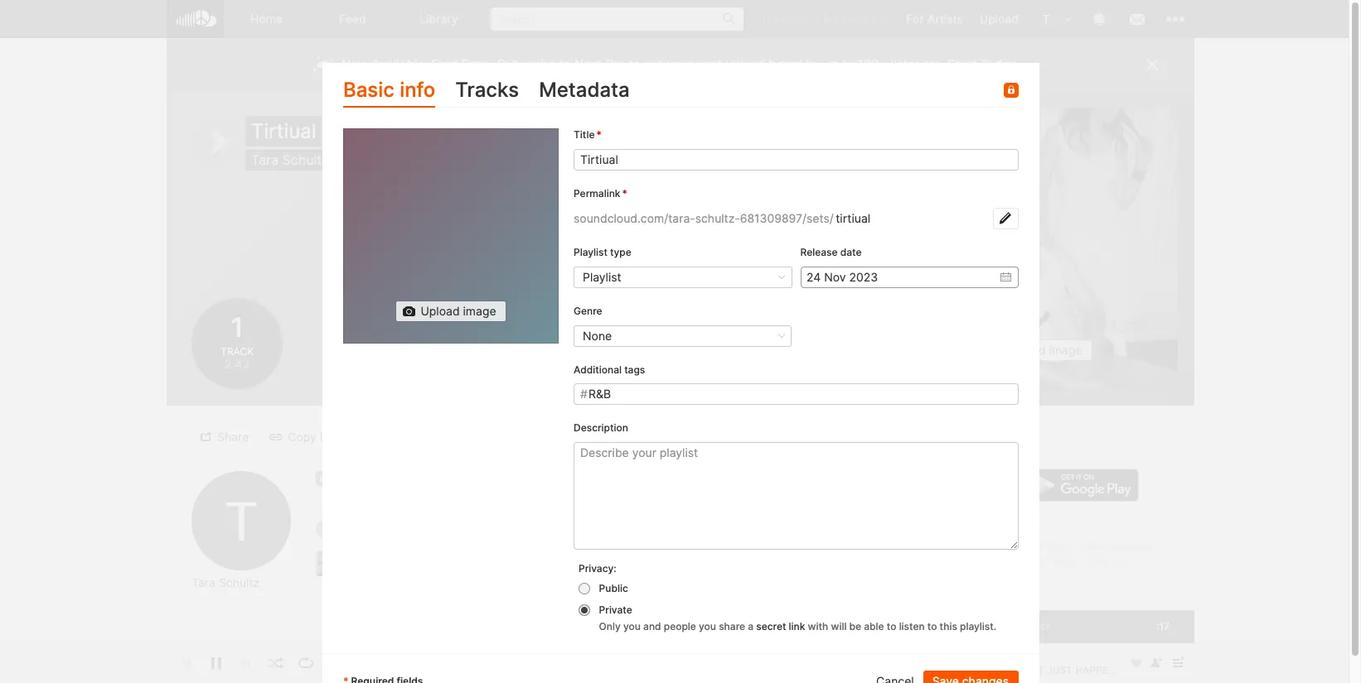 Task type: vqa. For each thing, say whether or not it's contained in the screenshot.
Track stats "element" containing 4.2M
no



Task type: describe. For each thing, give the bounding box(es) containing it.
upload image for the rightmost tirtiual element's upload image button
[[1007, 343, 1082, 357]]

public
[[599, 583, 628, 595]]

playlist button
[[573, 267, 792, 288]]

image for the rightmost tirtiual element
[[1049, 343, 1082, 357]]

metadata
[[539, 78, 629, 102]]

for artists link
[[898, 0, 971, 37]]

1
[[228, 312, 246, 344]]

upload image button for the rightmost tirtiual element
[[982, 340, 1092, 361]]

for artists
[[907, 12, 963, 26]]

go
[[921, 436, 937, 450]]

try for try go+
[[761, 12, 778, 26]]

blog
[[1054, 555, 1076, 568]]

with
[[808, 621, 828, 633]]

0 vertical spatial tara schultz's avatar element
[[1035, 8, 1057, 30]]

kid
[[492, 557, 510, 571]]

tara schultz
[[191, 576, 259, 590]]

private only you and people you share a secret link with will be able to listen to this playlist.
[[599, 604, 996, 633]]

cookie manager artist resources
[[965, 541, 1156, 568]]

none button
[[573, 325, 791, 347]]

0 vertical spatial upload
[[980, 12, 1019, 26]]

next
[[696, 56, 722, 72]]

0 horizontal spatial tara schultz's avatar element
[[191, 472, 291, 571]]

tracks
[[455, 78, 519, 102]]

copy link
[[288, 430, 342, 444]]

manager
[[1114, 541, 1156, 554]]

Search search field
[[491, 7, 744, 31]]

image for the left tirtiual element
[[463, 305, 496, 319]]

home
[[250, 12, 283, 26]]

try for try next pro
[[821, 12, 839, 26]]

just
[[597, 557, 626, 571]]

the
[[468, 557, 489, 571]]

0 horizontal spatial tirtiual element
[[343, 129, 558, 344]]

to right up on the top
[[842, 56, 854, 72]]

share
[[217, 430, 249, 444]]

0 horizontal spatial pro
[[606, 56, 625, 72]]

date
[[840, 246, 861, 259]]

playlist for playlist type
[[573, 246, 607, 259]]

tirtiual tara schultz
[[251, 119, 329, 168]]

for
[[907, 12, 924, 26]]

the kid laroi - what just happened link
[[468, 557, 692, 571]]

artists
[[927, 12, 963, 26]]

only
[[599, 621, 620, 633]]

playlist.
[[960, 621, 996, 633]]

this
[[939, 621, 957, 633]]

soundcloud.com/tara-
[[573, 211, 695, 225]]

private
[[599, 604, 632, 617]]

privacy link
[[957, 541, 992, 554]]

Permalink text field
[[833, 208, 993, 230]]

-
[[551, 557, 556, 571]]

cookie for manager
[[1078, 541, 1111, 554]]

start
[[947, 56, 977, 72]]

share
[[718, 621, 745, 633]]

legal
[[921, 541, 947, 554]]

description
[[573, 422, 628, 435]]

artist
[[965, 555, 991, 568]]

1 horizontal spatial pro
[[872, 12, 890, 26]]

basic
[[343, 78, 394, 102]]

1 vertical spatial schultz
[[219, 576, 259, 590]]

home link
[[224, 0, 310, 38]]

upload image for the left tirtiual element's upload image button
[[420, 305, 496, 319]]

will
[[831, 621, 846, 633]]

be
[[849, 621, 861, 633]]

link
[[788, 621, 805, 633]]

resources
[[994, 555, 1044, 568]]

and
[[643, 621, 661, 633]]

tracks link
[[455, 75, 519, 108]]

charts link
[[1086, 555, 1118, 568]]

up
[[824, 56, 839, 72]]

tirtiual
[[251, 119, 316, 143]]

subscribe
[[497, 56, 556, 72]]

a
[[748, 621, 753, 633]]

feed
[[339, 12, 366, 26]]

to up metadata
[[559, 56, 571, 72]]

try next pro
[[821, 12, 890, 26]]

to right the able
[[886, 621, 896, 633]]

upload link
[[971, 0, 1027, 37]]

fans.
[[461, 56, 493, 72]]

100+
[[858, 56, 887, 72]]

privacy:
[[578, 563, 616, 575]]

1 vertical spatial next
[[574, 56, 602, 72]]

1 track 2:42
[[221, 312, 254, 372]]

track
[[221, 345, 254, 358]]

1 vertical spatial tara schultz link
[[191, 576, 259, 591]]

listeners.
[[891, 56, 944, 72]]

info
[[399, 78, 435, 102]]

1 horizontal spatial tirtiual element
[[896, 108, 1178, 390]]

by
[[806, 56, 821, 72]]

tara inside tirtiual tara schultz
[[251, 152, 279, 168]]



Task type: locate. For each thing, give the bounding box(es) containing it.
upload
[[980, 12, 1019, 26], [420, 305, 459, 319], [1007, 343, 1046, 357]]

additional tags
[[573, 364, 645, 376]]

upload for the left tirtiual element
[[420, 305, 459, 319]]

1 vertical spatial tara
[[191, 576, 216, 590]]

start today link
[[947, 56, 1016, 72]]

metadata link
[[539, 75, 629, 108]]

try right go+
[[821, 12, 839, 26]]

go mobile
[[921, 436, 976, 450]]

2 vertical spatial upload
[[1007, 343, 1046, 357]]

1 vertical spatial upload
[[420, 305, 459, 319]]

playlist inside 'playlist' popup button
[[582, 270, 621, 284]]

secret link link
[[756, 621, 805, 633]]

2:42
[[224, 358, 250, 372]]

basic info
[[343, 78, 435, 102]]

1 horizontal spatial schultz
[[282, 152, 329, 168]]

cookie for policy
[[1003, 541, 1036, 554]]

cookie policy
[[1003, 541, 1067, 554]]

tara schultz's avatar element up tara schultz at left bottom
[[191, 472, 291, 571]]

1 vertical spatial upload image
[[1007, 343, 1082, 357]]

0 horizontal spatial tara
[[191, 576, 216, 590]]

Release date text field
[[800, 267, 1018, 288]]

r&b
[[588, 387, 611, 402]]

cookie policy link
[[1003, 541, 1067, 554]]

1 horizontal spatial cookie
[[1078, 541, 1111, 554]]

title
[[573, 129, 594, 141]]

available:
[[372, 56, 428, 72]]

Description text field
[[573, 443, 1018, 551]]

1 vertical spatial image
[[1049, 343, 1082, 357]]

charts
[[1086, 555, 1118, 568]]

heard
[[769, 56, 803, 72]]

0 horizontal spatial cookie
[[1003, 541, 1036, 554]]

1 horizontal spatial upload image button
[[982, 340, 1092, 361]]

1 cookie from the left
[[1003, 541, 1036, 554]]

delete
[[563, 430, 598, 444]]

go+
[[782, 12, 805, 26]]

now
[[341, 56, 368, 72]]

share button
[[192, 427, 259, 448]]

upload
[[726, 56, 765, 72]]

0 horizontal spatial schultz
[[219, 576, 259, 590]]

to left get
[[629, 56, 641, 72]]

cookie
[[1003, 541, 1036, 554], [1078, 541, 1111, 554]]

0 vertical spatial upload image
[[420, 305, 496, 319]]

next up 100+
[[842, 12, 868, 26]]

additional
[[573, 364, 621, 376]]

1 vertical spatial playlist
[[582, 270, 621, 284]]

now available: first fans. subscribe to next pro to get your next upload heard by up to 100+ listeners. start today
[[341, 56, 1016, 72]]

1 horizontal spatial tara
[[251, 152, 279, 168]]

secret
[[756, 621, 786, 633]]

what
[[560, 557, 593, 571]]

1 horizontal spatial you
[[698, 621, 716, 633]]

blog link
[[1054, 555, 1076, 568]]

tara schultz's avatar element
[[1035, 8, 1057, 30], [191, 472, 291, 571]]

cookie manager link
[[1078, 541, 1156, 554]]

next
[[842, 12, 868, 26], [574, 56, 602, 72]]

0 vertical spatial schultz
[[282, 152, 329, 168]]

permalink
[[573, 188, 620, 200]]

playlist
[[602, 430, 640, 444]]

1 vertical spatial pro
[[606, 56, 625, 72]]

2 cookie from the left
[[1078, 541, 1111, 554]]

you left and at the left of the page
[[623, 621, 640, 633]]

schultz-
[[695, 211, 740, 225]]

privacy
[[957, 541, 992, 554]]

None search field
[[482, 0, 752, 37]]

library
[[420, 12, 458, 26]]

none
[[582, 329, 612, 343]]

upload image
[[420, 305, 496, 319], [1007, 343, 1082, 357]]

next up metadata
[[574, 56, 602, 72]]

0 horizontal spatial image
[[463, 305, 496, 319]]

mobile
[[940, 436, 976, 450]]

1 try from the left
[[761, 12, 778, 26]]

get
[[644, 56, 664, 72]]

happened
[[630, 557, 692, 571]]

1 vertical spatial upload image button
[[982, 340, 1092, 361]]

link
[[320, 430, 342, 444]]

to left this
[[927, 621, 937, 633]]

schultz
[[282, 152, 329, 168], [219, 576, 259, 590]]

listen
[[899, 621, 924, 633]]

upload image button for the left tirtiual element
[[395, 301, 506, 323]]

try go+
[[761, 12, 805, 26]]

0 vertical spatial pro
[[872, 12, 890, 26]]

1 horizontal spatial image
[[1049, 343, 1082, 357]]

cookie inside cookie manager artist resources
[[1078, 541, 1111, 554]]

cookie up resources
[[1003, 541, 1036, 554]]

delete playlist button
[[538, 427, 650, 448]]

1 horizontal spatial tara schultz's avatar element
[[1035, 8, 1057, 30]]

artist resources link
[[965, 555, 1044, 568]]

delete playlist
[[563, 430, 640, 444]]

1 you from the left
[[623, 621, 640, 633]]

soundcloud.com/tara-schultz-681309897/sets/
[[573, 211, 833, 225]]

0 vertical spatial image
[[463, 305, 496, 319]]

try left go+
[[761, 12, 778, 26]]

pro left for
[[872, 12, 890, 26]]

release
[[800, 246, 837, 259]]

upload for the rightmost tirtiual element
[[1007, 343, 1046, 357]]

try next pro link
[[813, 0, 898, 37]]

your
[[667, 56, 693, 72]]

genre
[[573, 305, 602, 317]]

1 horizontal spatial try
[[821, 12, 839, 26]]

0 horizontal spatial upload image
[[420, 305, 496, 319]]

1 horizontal spatial upload image
[[1007, 343, 1082, 357]]

type
[[610, 246, 631, 259]]

0 vertical spatial upload image button
[[395, 301, 506, 323]]

you left share
[[698, 621, 716, 633]]

0 vertical spatial tara
[[251, 152, 279, 168]]

0 horizontal spatial next
[[574, 56, 602, 72]]

upload image button
[[395, 301, 506, 323], [982, 340, 1092, 361]]

2 you from the left
[[698, 621, 716, 633]]

people
[[663, 621, 696, 633]]

0 horizontal spatial upload image button
[[395, 301, 506, 323]]

cookie up charts on the right of the page
[[1078, 541, 1111, 554]]

Title text field
[[573, 149, 1018, 171]]

laroi
[[513, 557, 548, 571]]

0 horizontal spatial try
[[761, 12, 778, 26]]

image
[[463, 305, 496, 319], [1049, 343, 1082, 357]]

playlist type
[[573, 246, 631, 259]]

copy
[[288, 430, 317, 444]]

feed link
[[310, 0, 396, 38]]

try
[[761, 12, 778, 26], [821, 12, 839, 26]]

schultz inside tirtiual tara schultz
[[282, 152, 329, 168]]

to
[[559, 56, 571, 72], [629, 56, 641, 72], [842, 56, 854, 72], [886, 621, 896, 633], [927, 621, 937, 633]]

the kid laroi - what just happened element
[[316, 552, 341, 577]]

tara schultz's avatar element right upload link
[[1035, 8, 1057, 30]]

681309897/sets/
[[740, 211, 833, 225]]

pro
[[872, 12, 890, 26], [606, 56, 625, 72]]

0 vertical spatial next
[[842, 12, 868, 26]]

2 try from the left
[[821, 12, 839, 26]]

0 horizontal spatial you
[[623, 621, 640, 633]]

1 horizontal spatial next
[[842, 12, 868, 26]]

0 vertical spatial playlist
[[573, 246, 607, 259]]

try go+ link
[[752, 0, 813, 37]]

tirtiual element
[[896, 108, 1178, 390], [343, 129, 558, 344]]

today
[[980, 56, 1016, 72]]

playlist down playlist type
[[582, 270, 621, 284]]

you
[[623, 621, 640, 633], [698, 621, 716, 633]]

1 vertical spatial tara schultz's avatar element
[[191, 472, 291, 571]]

playlist for playlist
[[582, 270, 621, 284]]

0 vertical spatial tara schultz link
[[251, 152, 329, 168]]

the kid laroi - what just happened
[[468, 557, 692, 571]]

playlist left type
[[573, 246, 607, 259]]

pro left get
[[606, 56, 625, 72]]



